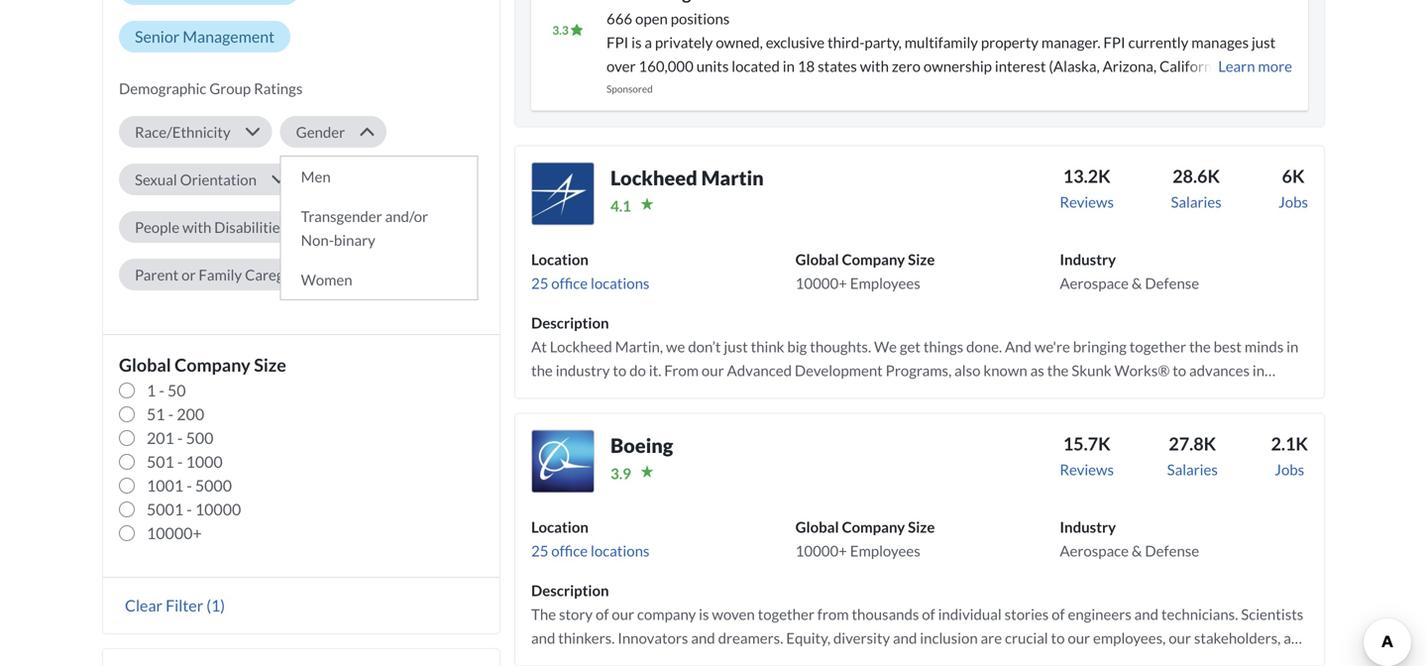 Task type: locate. For each thing, give the bounding box(es) containing it.
- for 1001
[[187, 476, 192, 495]]

1 office from the top
[[552, 274, 588, 292]]

size for lockheed martin
[[908, 251, 935, 268]]

0 vertical spatial employees
[[850, 274, 921, 292]]

& for boeing
[[1132, 542, 1143, 560]]

28.6k salaries
[[1171, 165, 1222, 211]]

1 vertical spatial jobs
[[1275, 461, 1305, 479]]

location 25 office locations down 4.1
[[531, 251, 650, 292]]

1 employees from the top
[[850, 274, 921, 292]]

we're up as
[[1035, 338, 1071, 356]]

25 office locations link down 3.9
[[531, 542, 650, 560]]

defense for boeing
[[1146, 542, 1200, 560]]

locations for boeing
[[591, 542, 650, 560]]

lockheed
[[611, 166, 698, 190], [550, 338, 613, 356]]

reviews
[[1060, 193, 1114, 211], [1060, 461, 1114, 479]]

0 vertical spatial location
[[531, 251, 589, 268]]

1001
[[147, 476, 184, 495]]

parent or family caregiver
[[135, 266, 309, 283]]

we're
[[1035, 338, 1071, 356], [653, 385, 689, 403]]

2 description from the top
[[531, 582, 609, 600]]

and/or
[[385, 207, 428, 225]]

0 vertical spatial defense
[[1146, 274, 1200, 292]]

0 vertical spatial lockheed
[[611, 166, 698, 190]]

3.9
[[611, 465, 631, 483]]

1 horizontal spatial in
[[1287, 338, 1299, 356]]

- left 5000
[[187, 476, 192, 495]]

1 vertical spatial aerospace
[[1060, 542, 1129, 560]]

salaries down the 27.8k
[[1168, 461, 1218, 479]]

0 vertical spatial company
[[842, 251, 906, 268]]

0 vertical spatial salaries
[[1171, 193, 1222, 211]]

2 employees from the top
[[850, 542, 921, 560]]

5001 - 10000
[[147, 500, 241, 519]]

0 vertical spatial location 25 office locations
[[531, 251, 650, 292]]

1 vertical spatial 25
[[531, 542, 549, 560]]

reviews down 15.7k
[[1060, 461, 1114, 479]]

1001 - 5000
[[147, 476, 232, 495]]

company for boeing
[[842, 518, 906, 536]]

sexual
[[135, 170, 177, 188]]

reviews down 13.2k
[[1060, 193, 1114, 211]]

2 vertical spatial company
[[842, 518, 906, 536]]

location down boeing image
[[531, 518, 589, 536]]

2 aerospace from the top
[[1060, 542, 1129, 560]]

reviews for boeing
[[1060, 461, 1114, 479]]

1 vertical spatial industry
[[1060, 518, 1117, 536]]

gender
[[296, 123, 345, 141]]

industry aerospace & defense down 15.7k reviews
[[1060, 518, 1200, 560]]

salaries for boeing
[[1168, 461, 1218, 479]]

senior management button
[[119, 21, 291, 52]]

2 vertical spatial global
[[796, 518, 839, 536]]

jobs down 2.1k at the right bottom
[[1275, 461, 1305, 479]]

&
[[1132, 274, 1143, 292], [1132, 542, 1143, 560]]

2 location 25 office locations from the top
[[531, 518, 650, 560]]

to left do
[[613, 362, 627, 379]]

global company size 10000+ employees for lockheed martin
[[796, 251, 935, 292]]

10000+
[[796, 274, 848, 292], [147, 523, 202, 543], [796, 542, 848, 560]]

clear filter (1)
[[125, 596, 225, 615]]

- right 201
[[177, 428, 183, 448]]

27.8k
[[1169, 433, 1217, 455]]

disabilities
[[214, 218, 287, 236]]

things
[[924, 338, 964, 356]]

done.
[[967, 338, 1003, 356]]

lockheed up 4.1
[[611, 166, 698, 190]]

our
[[702, 362, 724, 379], [603, 409, 625, 427]]

defense down 27.8k salaries at the bottom right
[[1146, 542, 1200, 560]]

- for 5001
[[187, 500, 192, 519]]

salaries
[[1171, 193, 1222, 211], [1168, 461, 1218, 479]]

locations up martin,
[[591, 274, 650, 292]]

1 vertical spatial industry aerospace & defense
[[1060, 518, 1200, 560]]

- down 1001 - 5000
[[187, 500, 192, 519]]

2 & from the top
[[1132, 542, 1143, 560]]

0 vertical spatial 25 office locations link
[[531, 274, 650, 292]]

aerospace up bringing
[[1060, 274, 1129, 292]]

always down also
[[950, 385, 994, 403]]

1 location 25 office locations from the top
[[531, 251, 650, 292]]

0 vertical spatial in
[[1287, 338, 1299, 356]]

1
[[147, 381, 156, 400]]

men
[[301, 167, 331, 185]]

1 vertical spatial defense
[[1146, 542, 1200, 560]]

location 25 office locations down 3.9
[[531, 518, 650, 560]]

1 locations from the top
[[591, 274, 650, 292]]

2 horizontal spatial always
[[950, 385, 994, 403]]

1 vertical spatial &
[[1132, 542, 1143, 560]]

description for description
[[531, 582, 609, 600]]

27.8k salaries
[[1168, 433, 1218, 479]]

(1)
[[206, 596, 225, 615]]

or
[[182, 266, 196, 283]]

to
[[613, 362, 627, 379], [1173, 362, 1187, 379], [1111, 385, 1125, 403], [829, 409, 843, 427]]

2 25 office locations link from the top
[[531, 542, 650, 560]]

senior management
[[135, 27, 275, 46]]

25 office locations link up martin,
[[531, 274, 650, 292]]

industry aerospace & defense
[[1060, 251, 1200, 292], [1060, 518, 1200, 560]]

0 vertical spatial global
[[796, 251, 839, 268]]

to left solve
[[829, 409, 843, 427]]

office
[[552, 274, 588, 292], [552, 542, 588, 560]]

0 vertical spatial industry
[[1060, 251, 1117, 268]]

1 industry aerospace & defense from the top
[[1060, 251, 1200, 292]]

1 aerospace from the top
[[1060, 274, 1129, 292]]

caregiver
[[245, 266, 309, 283]]

0 vertical spatial aerospace
[[1060, 274, 1129, 292]]

defense for lockheed martin
[[1146, 274, 1200, 292]]

if
[[732, 409, 742, 427]]

1 vertical spatial salaries
[[1168, 461, 1218, 479]]

25 down boeing image
[[531, 542, 549, 560]]

0 vertical spatial office
[[552, 274, 588, 292]]

in right minds
[[1287, 338, 1299, 356]]

0 vertical spatial description
[[531, 314, 609, 332]]

office down boeing image
[[552, 542, 588, 560]]

1 vertical spatial global company size 10000+ employees
[[796, 518, 935, 560]]

do
[[630, 362, 646, 379]]

senior
[[135, 27, 180, 46]]

0 horizontal spatial always
[[692, 385, 736, 403]]

4.1
[[611, 197, 631, 215]]

industry aerospace & defense up together
[[1060, 251, 1200, 292]]

known
[[984, 362, 1028, 379]]

defense up together
[[1146, 274, 1200, 292]]

industry for lockheed martin
[[1060, 251, 1117, 268]]

201 - 500
[[147, 428, 214, 448]]

our down energy,
[[603, 409, 625, 427]]

500
[[186, 428, 214, 448]]

- right 51
[[168, 404, 174, 424]]

1 vertical spatial locations
[[591, 542, 650, 560]]

1 25 from the top
[[531, 274, 549, 292]]

0 horizontal spatial our
[[603, 409, 625, 427]]

1 & from the top
[[1132, 274, 1143, 292]]

think
[[751, 338, 785, 356]]

1 vertical spatial location
[[531, 518, 589, 536]]

- right 1
[[159, 381, 165, 400]]

1 vertical spatial reviews
[[1060, 461, 1114, 479]]

5001
[[147, 500, 184, 519]]

2 global company size 10000+ employees from the top
[[796, 518, 935, 560]]

salaries down 28.6k
[[1171, 193, 1222, 211]]

people
[[135, 218, 180, 236]]

0 vertical spatial global company size 10000+ employees
[[796, 251, 935, 292]]

lockheed martin
[[611, 166, 764, 190]]

1 industry from the top
[[1060, 251, 1117, 268]]

development
[[795, 362, 883, 379]]

global company size
[[119, 354, 286, 376]]

1 reviews from the top
[[1060, 193, 1114, 211]]

1 defense from the top
[[1146, 274, 1200, 292]]

office up industry at the left of the page
[[552, 274, 588, 292]]

6k jobs
[[1279, 165, 1309, 211]]

the right of
[[1246, 385, 1268, 403]]

1 vertical spatial in
[[1253, 362, 1265, 379]]

industry aerospace & defense for boeing
[[1060, 518, 1200, 560]]

filter
[[166, 596, 203, 615]]

of
[[1230, 385, 1243, 403]]

0 vertical spatial our
[[702, 362, 724, 379]]

global
[[796, 251, 839, 268], [119, 354, 171, 376], [796, 518, 839, 536]]

2 defense from the top
[[1146, 542, 1200, 560]]

- for 501
[[177, 452, 183, 471]]

13.2k
[[1064, 165, 1111, 187]]

1 vertical spatial global
[[119, 354, 171, 376]]

0 vertical spatial industry aerospace & defense
[[1060, 251, 1200, 292]]

1 horizontal spatial our
[[702, 362, 724, 379]]

15.7k reviews
[[1060, 433, 1114, 479]]

the down at
[[531, 362, 553, 379]]

2 office from the top
[[552, 542, 588, 560]]

location down lockheed martin image
[[531, 251, 589, 268]]

1 horizontal spatial we're
[[1035, 338, 1071, 356]]

1 global company size 10000+ employees from the top
[[796, 251, 935, 292]]

real
[[1271, 385, 1296, 403]]

1 location from the top
[[531, 251, 589, 268]]

jobs for lockheed martin
[[1279, 193, 1309, 211]]

666
[[607, 10, 633, 27]]

- for 51
[[168, 404, 174, 424]]

2 reviews from the top
[[1060, 461, 1114, 479]]

aerospace
[[1060, 274, 1129, 292], [1060, 542, 1129, 560]]

parent
[[135, 266, 179, 283]]

10000+ for boeing
[[796, 542, 848, 560]]

0 horizontal spatial we're
[[653, 385, 689, 403]]

industry down 15.7k reviews
[[1060, 518, 1117, 536]]

demographic
[[119, 79, 207, 97]]

aerospace down 15.7k reviews
[[1060, 542, 1129, 560]]

the
[[1190, 338, 1211, 356], [531, 362, 553, 379], [1164, 385, 1186, 403], [1246, 385, 1268, 403]]

industry down 13.2k reviews
[[1060, 251, 1117, 268]]

1 vertical spatial employees
[[850, 542, 921, 560]]

0 vertical spatial 25
[[531, 274, 549, 292]]

size for boeing
[[908, 518, 935, 536]]

jobs inside 2.1k jobs
[[1275, 461, 1305, 479]]

always down development
[[802, 385, 846, 403]]

location 25 office locations for lockheed martin
[[531, 251, 650, 292]]

more
[[1259, 57, 1293, 75]]

0 vertical spatial reviews
[[1060, 193, 1114, 211]]

0 vertical spatial size
[[908, 251, 935, 268]]

0 vertical spatial locations
[[591, 274, 650, 292]]

customers
[[628, 409, 696, 427]]

1 description from the top
[[531, 314, 609, 332]]

1 vertical spatial we're
[[653, 385, 689, 403]]

the up check
[[1164, 385, 1186, 403]]

company for lockheed martin
[[842, 251, 906, 268]]

2 vertical spatial size
[[908, 518, 935, 536]]

1 vertical spatial lockheed
[[550, 338, 613, 356]]

2 25 from the top
[[531, 542, 549, 560]]

description at lockheed martin, we don't just think big thoughts. we get things done.    and we're bringing together the best minds in the industry to do it.    from our advanced development programs, also known as the skunk works® to advances in renewable energy, we're always adapting, always innovating, and always figuring out ways to meet the needs of the real challenges our customers face.     if you're ready to solve problems that don't have quick answers,  check us out.
[[531, 314, 1299, 427]]

size
[[908, 251, 935, 268], [254, 354, 286, 376], [908, 518, 935, 536]]

2 industry aerospace & defense from the top
[[1060, 518, 1200, 560]]

location
[[531, 251, 589, 268], [531, 518, 589, 536]]

in down minds
[[1253, 362, 1265, 379]]

global company size 10000+ employees
[[796, 251, 935, 292], [796, 518, 935, 560]]

0 vertical spatial jobs
[[1279, 193, 1309, 211]]

1 vertical spatial 25 office locations link
[[531, 542, 650, 560]]

25 for boeing
[[531, 542, 549, 560]]

industry
[[1060, 251, 1117, 268], [1060, 518, 1117, 536]]

out
[[1051, 385, 1073, 403]]

family
[[199, 266, 242, 283]]

have
[[1012, 409, 1043, 427]]

aerospace for boeing
[[1060, 542, 1129, 560]]

locations down 3.9
[[591, 542, 650, 560]]

our down don't
[[702, 362, 724, 379]]

lockheed up industry at the left of the page
[[550, 338, 613, 356]]

description inside description at lockheed martin, we don't just think big thoughts. we get things done.    and we're bringing together the best minds in the industry to do it.    from our advanced development programs, also known as the skunk works® to advances in renewable energy, we're always adapting, always innovating, and always figuring out ways to meet the needs of the real challenges our customers face.     if you're ready to solve problems that don't have quick answers,  check us out.
[[531, 314, 609, 332]]

15.7k
[[1064, 433, 1111, 455]]

25 up at
[[531, 274, 549, 292]]

2 location from the top
[[531, 518, 589, 536]]

employees
[[850, 274, 921, 292], [850, 542, 921, 560]]

1 vertical spatial office
[[552, 542, 588, 560]]

quick
[[1046, 409, 1081, 427]]

1 25 office locations link from the top
[[531, 274, 650, 292]]

1 vertical spatial location 25 office locations
[[531, 518, 650, 560]]

1 vertical spatial description
[[531, 582, 609, 600]]

jobs
[[1279, 193, 1309, 211], [1275, 461, 1305, 479]]

0 vertical spatial we're
[[1035, 338, 1071, 356]]

always up face.
[[692, 385, 736, 403]]

1 vertical spatial company
[[175, 354, 251, 376]]

we're up customers
[[653, 385, 689, 403]]

2 locations from the top
[[591, 542, 650, 560]]

0 vertical spatial &
[[1132, 274, 1143, 292]]

description
[[531, 314, 609, 332], [531, 582, 609, 600]]

and
[[923, 385, 947, 403]]

jobs down 6k
[[1279, 193, 1309, 211]]

1 horizontal spatial always
[[802, 385, 846, 403]]

2 industry from the top
[[1060, 518, 1117, 536]]

50
[[168, 381, 186, 400]]

1 vertical spatial our
[[603, 409, 625, 427]]

- right 501
[[177, 452, 183, 471]]



Task type: describe. For each thing, give the bounding box(es) containing it.
people with disabilities
[[135, 218, 287, 236]]

2.1k
[[1272, 433, 1309, 455]]

5000
[[195, 476, 232, 495]]

bringing
[[1074, 338, 1127, 356]]

location for lockheed martin
[[531, 251, 589, 268]]

location for boeing
[[531, 518, 589, 536]]

501
[[147, 452, 174, 471]]

employees for boeing
[[850, 542, 921, 560]]

office for boeing
[[552, 542, 588, 560]]

out.
[[1202, 409, 1227, 427]]

solve
[[845, 409, 879, 427]]

and
[[1005, 338, 1032, 356]]

10000+ for lockheed martin
[[796, 274, 848, 292]]

lockheed inside description at lockheed martin, we don't just think big thoughts. we get things done.    and we're bringing together the best minds in the industry to do it.    from our advanced development programs, also known as the skunk works® to advances in renewable energy, we're always adapting, always innovating, and always figuring out ways to meet the needs of the real challenges our customers face.     if you're ready to solve problems that don't have quick answers,  check us out.
[[550, 338, 613, 356]]

200
[[177, 404, 204, 424]]

works®
[[1115, 362, 1170, 379]]

666 open positions
[[607, 10, 730, 27]]

advances
[[1190, 362, 1250, 379]]

needs
[[1189, 385, 1227, 403]]

boeing image
[[531, 430, 595, 494]]

locations for lockheed martin
[[591, 274, 650, 292]]

minds
[[1245, 338, 1284, 356]]

that
[[946, 409, 973, 427]]

us
[[1184, 409, 1199, 427]]

transgender
[[301, 207, 382, 225]]

learn more sponsored
[[607, 57, 1293, 95]]

binary
[[334, 231, 376, 249]]

positions
[[671, 10, 730, 27]]

global for boeing
[[796, 518, 839, 536]]

advanced
[[727, 362, 792, 379]]

martin
[[702, 166, 764, 190]]

description for description at lockheed martin, we don't just think big thoughts. we get things done.    and we're bringing together the best minds in the industry to do it.    from our advanced development programs, also known as the skunk works® to advances in renewable energy, we're always adapting, always innovating, and always figuring out ways to meet the needs of the real challenges our customers face.     if you're ready to solve problems that don't have quick answers,  check us out.
[[531, 314, 609, 332]]

innovating,
[[849, 385, 920, 403]]

also
[[955, 362, 981, 379]]

clear filter (1) button
[[119, 595, 231, 616]]

1 - 50
[[147, 381, 186, 400]]

it.
[[649, 362, 662, 379]]

aerospace for lockheed martin
[[1060, 274, 1129, 292]]

25 office locations link for lockheed martin
[[531, 274, 650, 292]]

28.6k
[[1173, 165, 1221, 187]]

25 for lockheed martin
[[531, 274, 549, 292]]

office for lockheed martin
[[552, 274, 588, 292]]

the left best
[[1190, 338, 1211, 356]]

- for 201
[[177, 428, 183, 448]]

salaries for lockheed martin
[[1171, 193, 1222, 211]]

challenges
[[531, 409, 600, 427]]

13.2k reviews
[[1060, 165, 1114, 211]]

& for lockheed martin
[[1132, 274, 1143, 292]]

as
[[1031, 362, 1045, 379]]

you're
[[745, 409, 786, 427]]

face.
[[699, 409, 729, 427]]

best
[[1214, 338, 1242, 356]]

201
[[147, 428, 174, 448]]

energy,
[[603, 385, 650, 403]]

10000
[[195, 500, 241, 519]]

don't
[[688, 338, 721, 356]]

the skunk
[[1048, 362, 1112, 379]]

demographic group ratings
[[119, 79, 303, 97]]

51 - 200
[[147, 404, 204, 424]]

we
[[666, 338, 685, 356]]

learn
[[1219, 57, 1256, 75]]

lockheed martin image
[[531, 162, 595, 226]]

renewable
[[531, 385, 600, 403]]

global company size 10000+ employees for boeing
[[796, 518, 935, 560]]

2 always from the left
[[802, 385, 846, 403]]

industry for boeing
[[1060, 518, 1117, 536]]

6k
[[1283, 165, 1305, 187]]

meet
[[1128, 385, 1161, 403]]

thoughts.
[[810, 338, 872, 356]]

global for lockheed martin
[[796, 251, 839, 268]]

clear
[[125, 596, 163, 615]]

501 - 1000
[[147, 452, 223, 471]]

- for 1
[[159, 381, 165, 400]]

sponsored
[[607, 83, 653, 95]]

management
[[183, 27, 275, 46]]

women
[[301, 271, 353, 288]]

1000
[[186, 452, 223, 471]]

just
[[724, 338, 748, 356]]

to up answers, at the right bottom of page
[[1111, 385, 1125, 403]]

1 vertical spatial size
[[254, 354, 286, 376]]

sexual orientation
[[135, 170, 257, 188]]

25 office locations link for boeing
[[531, 542, 650, 560]]

orientation
[[180, 170, 257, 188]]

check
[[1143, 409, 1181, 427]]

ratings
[[254, 79, 303, 97]]

reviews for lockheed martin
[[1060, 193, 1114, 211]]

51
[[147, 404, 165, 424]]

together
[[1130, 338, 1187, 356]]

non-
[[301, 231, 334, 249]]

0 horizontal spatial in
[[1253, 362, 1265, 379]]

to down together
[[1173, 362, 1187, 379]]

3 always from the left
[[950, 385, 994, 403]]

location 25 office locations for boeing
[[531, 518, 650, 560]]

open
[[636, 10, 668, 27]]

1 always from the left
[[692, 385, 736, 403]]

employees for lockheed martin
[[850, 274, 921, 292]]

martin,
[[615, 338, 663, 356]]

with
[[182, 218, 211, 236]]

industry aerospace & defense for lockheed martin
[[1060, 251, 1200, 292]]

figuring
[[997, 385, 1048, 403]]

industry
[[556, 362, 610, 379]]

jobs for boeing
[[1275, 461, 1305, 479]]



Task type: vqa. For each thing, say whether or not it's contained in the screenshot.
the Job functions popup button
no



